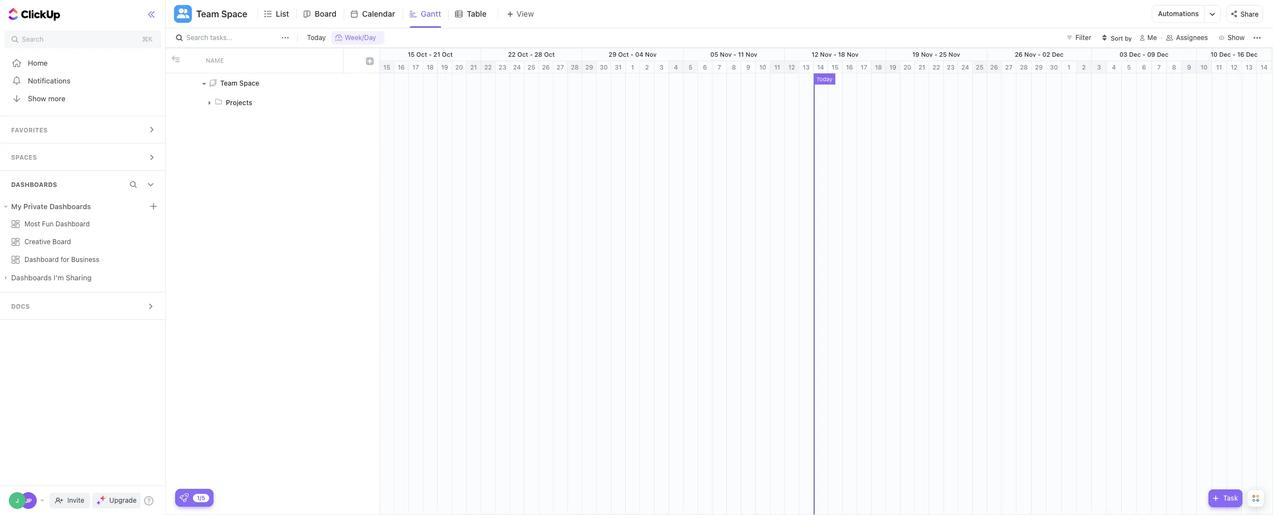 Task type: vqa. For each thing, say whether or not it's contained in the screenshot.
tree at the bottom left of the page inside Sidebar 'navigation'
no



Task type: describe. For each thing, give the bounding box(es) containing it.
by
[[1125, 34, 1132, 41]]

31 element
[[611, 61, 626, 73]]

fun
[[42, 220, 54, 228]]

nov inside 29 oct - 04 nov element
[[645, 51, 657, 58]]

team space button
[[192, 2, 247, 26]]

1 horizontal spatial 22
[[508, 51, 516, 58]]

assignees button
[[1162, 31, 1213, 45]]

2 22 element from the left
[[930, 61, 944, 73]]

2 horizontal spatial 22
[[933, 63, 940, 71]]

03 dec - 09 dec element
[[1092, 48, 1197, 61]]

1 4 from the left
[[674, 63, 678, 71]]

2 14 from the left
[[1261, 63, 1268, 71]]

business
[[71, 255, 99, 264]]

1 15 element from the left
[[380, 61, 394, 73]]

sidebar navigation
[[0, 0, 168, 515]]

sort by
[[1111, 34, 1132, 41]]

10 dec - 16 dec element
[[1197, 48, 1272, 61]]

view button
[[498, 7, 537, 21]]

21 for 1st 21 element from left
[[470, 63, 477, 71]]

19 for 19 nov - 25 nov
[[913, 51, 920, 58]]

spaces
[[11, 154, 37, 161]]

1 16 element from the left
[[394, 61, 409, 73]]

0 horizontal spatial 18
[[427, 63, 434, 71]]

22 oct - 28 oct
[[508, 51, 555, 58]]

3 nov from the left
[[746, 51, 758, 58]]

19 for first '19' element from the left
[[441, 63, 448, 71]]

- for 21
[[429, 51, 432, 58]]

private
[[23, 202, 48, 211]]

09
[[1147, 51, 1155, 58]]

- for 28
[[530, 51, 533, 58]]

2 horizontal spatial 18
[[875, 63, 882, 71]]

30 for 2nd the 30 element from right
[[600, 63, 608, 71]]

26 for 1st 26 element from the left
[[542, 63, 550, 71]]

sort by button
[[1098, 31, 1135, 45]]

1 vertical spatial today
[[817, 76, 833, 82]]

2 dec from the left
[[1129, 51, 1141, 58]]

4 column header from the left
[[360, 48, 379, 73]]

29 oct - 04 nov
[[609, 51, 657, 58]]

1 12 element from the left
[[785, 61, 799, 73]]

onboarding checklist button image
[[180, 493, 189, 502]]

dashboards i'm sharing
[[11, 273, 92, 282]]

2 20 from the left
[[904, 63, 912, 71]]

1 19 element from the left
[[438, 61, 452, 73]]

calendar
[[362, 9, 395, 18]]

1 20 element from the left
[[452, 61, 467, 73]]

1 horizontal spatial 28
[[571, 63, 579, 71]]

2 20 element from the left
[[901, 61, 915, 73]]

1 horizontal spatial 11
[[774, 63, 780, 71]]

dashboards for dashboards
[[11, 181, 57, 188]]

sort
[[1111, 34, 1123, 41]]

1 horizontal spatial 10
[[1201, 63, 1208, 71]]

team space - 0.00% row
[[166, 73, 379, 93]]

2 25 element from the left
[[973, 61, 987, 73]]

creative board link
[[0, 233, 166, 251]]

4 nov from the left
[[820, 51, 832, 58]]

 image inside name row
[[172, 55, 179, 63]]

03
[[1120, 51, 1128, 58]]

2 nov from the left
[[720, 51, 732, 58]]

25 for second 25 element from right
[[528, 63, 535, 71]]

1 24 element from the left
[[510, 61, 525, 73]]

creative board
[[24, 238, 71, 246]]

0 horizontal spatial 10
[[759, 63, 766, 71]]

1 3 from the left
[[660, 63, 664, 71]]

sharing
[[66, 273, 92, 282]]

calendar link
[[362, 0, 400, 28]]

2 11 element from the left
[[1212, 61, 1227, 73]]

1 28 element from the left
[[568, 61, 582, 73]]

most
[[24, 220, 40, 228]]

me
[[1148, 33, 1157, 42]]

05 nov - 11 nov
[[711, 51, 758, 58]]

2 21 element from the left
[[915, 61, 930, 73]]

2 horizontal spatial 29
[[1035, 63, 1043, 71]]

28 inside 22 oct - 28 oct element
[[535, 51, 542, 58]]

2 horizontal spatial 11
[[1216, 63, 1222, 71]]

space inside button
[[221, 9, 247, 19]]

more
[[48, 94, 65, 103]]

team space inside button
[[196, 9, 247, 19]]

task
[[1224, 494, 1238, 502]]

today button
[[304, 31, 329, 45]]

my private dashboards
[[11, 202, 91, 211]]

15 oct - 21 oct
[[408, 51, 453, 58]]

view
[[517, 9, 534, 18]]

1 29 element from the left
[[582, 61, 597, 73]]

0 horizontal spatial 29
[[585, 63, 593, 71]]

1 23 element from the left
[[496, 61, 510, 73]]

jp
[[25, 497, 32, 504]]

show for show more
[[28, 94, 46, 103]]

favorites
[[11, 126, 48, 134]]

docs
[[11, 303, 30, 310]]

tree grid containing team space
[[166, 48, 379, 515]]

dashboards
[[49, 202, 91, 211]]

for
[[61, 255, 69, 264]]

0 horizontal spatial 21
[[434, 51, 440, 58]]

2 6 from the left
[[1142, 63, 1146, 71]]

10 inside 10 dec - 16 dec element
[[1211, 51, 1218, 58]]

show more
[[28, 94, 65, 103]]

list link
[[276, 0, 294, 28]]

me button
[[1135, 31, 1162, 45]]

filter
[[1076, 33, 1092, 42]]

2 16 element from the left
[[843, 61, 857, 73]]

29 oct - 04 nov element
[[582, 48, 684, 61]]

1 8 from the left
[[732, 63, 736, 71]]

- for 09
[[1143, 51, 1146, 58]]

1 11 element from the left
[[770, 61, 785, 73]]

1 5 from the left
[[689, 63, 693, 71]]

1 22 element from the left
[[481, 61, 496, 73]]

- for 02
[[1038, 51, 1041, 58]]

favorites button
[[0, 116, 166, 143]]

0 horizontal spatial 15
[[383, 63, 390, 71]]

upgrade link
[[92, 493, 141, 508]]

oct for 29
[[618, 51, 629, 58]]

2 24 from the left
[[962, 63, 969, 71]]

2 5 from the left
[[1127, 63, 1131, 71]]

25 for 1st 25 element from the right
[[976, 63, 984, 71]]

3 column header from the left
[[344, 48, 360, 73]]

11 inside 05 nov - 11 nov element
[[738, 51, 744, 58]]

show button
[[1216, 31, 1248, 45]]

1 30 element from the left
[[597, 61, 611, 73]]

2 2 from the left
[[1082, 63, 1086, 71]]

2 28 element from the left
[[1017, 61, 1032, 73]]

7 nov from the left
[[949, 51, 960, 58]]

1 13 element from the left
[[799, 61, 814, 73]]

share button
[[1227, 5, 1263, 23]]

home link
[[0, 54, 166, 72]]

26 nov - 02 dec
[[1015, 51, 1064, 58]]

projects
[[226, 98, 252, 107]]

automations
[[1158, 9, 1199, 18]]

1 column header from the left
[[166, 48, 182, 73]]

⌘k
[[142, 35, 153, 43]]

2 horizontal spatial 15
[[832, 63, 839, 71]]

19 nov - 25 nov element
[[886, 48, 987, 61]]

30 for 1st the 30 element from right
[[1050, 63, 1058, 71]]

notifications
[[28, 76, 70, 85]]

1 26 element from the left
[[539, 61, 554, 73]]

1 6 from the left
[[703, 63, 707, 71]]

2 30 element from the left
[[1047, 61, 1062, 73]]

dashboards for dashboards i'm sharing
[[11, 273, 52, 282]]

dec for 03 dec - 09 dec
[[1157, 51, 1169, 58]]

19 nov - 25 nov
[[913, 51, 960, 58]]

search for search
[[22, 35, 44, 43]]

1 horizontal spatial 29
[[609, 51, 617, 58]]

onboarding checklist button element
[[180, 493, 189, 502]]

1 horizontal spatial 16
[[846, 63, 853, 71]]

projects - 0.00% row
[[166, 93, 379, 112]]

board link
[[315, 0, 341, 28]]

1 27 element from the left
[[554, 61, 568, 73]]

2 oct from the left
[[442, 51, 453, 58]]

6 nov from the left
[[921, 51, 933, 58]]

projects cell
[[199, 93, 344, 112]]

2 14 element from the left
[[1257, 61, 1272, 73]]

gantt link
[[421, 0, 446, 28]]

team space inside cell
[[220, 79, 259, 87]]

automations button
[[1153, 6, 1205, 22]]

list
[[276, 9, 289, 18]]

13 for second the 13 element from right
[[803, 63, 810, 71]]

1 2 from the left
[[645, 63, 649, 71]]

sparkle svg 2 image
[[97, 501, 101, 505]]

nov inside 26 nov - 02 dec element
[[1025, 51, 1036, 58]]

0 horizontal spatial 16
[[398, 63, 405, 71]]

04
[[635, 51, 643, 58]]



Task type: locate. For each thing, give the bounding box(es) containing it.
board up today button
[[315, 9, 337, 18]]

22 down 19 nov - 25 nov element
[[933, 63, 940, 71]]

0 horizontal spatial 11 element
[[770, 61, 785, 73]]

2 horizontal spatial 10
[[1211, 51, 1218, 58]]

0 horizontal spatial 22
[[484, 63, 492, 71]]

show inside the sidebar 'navigation'
[[28, 94, 46, 103]]

 image
[[172, 55, 179, 63]]

1 horizontal spatial 9
[[1187, 63, 1191, 71]]

oct inside 29 oct - 04 nov element
[[618, 51, 629, 58]]

11 down 05 nov - 11 nov element
[[774, 63, 780, 71]]

creative
[[24, 238, 51, 246]]

13 down 12 nov - 18 nov element
[[803, 63, 810, 71]]

25
[[939, 51, 947, 58], [528, 63, 535, 71], [976, 63, 984, 71]]

search inside the sidebar 'navigation'
[[22, 35, 44, 43]]

2 dashboards from the top
[[11, 273, 52, 282]]

16 element
[[394, 61, 409, 73], [843, 61, 857, 73]]

1 horizontal spatial 30
[[1050, 63, 1058, 71]]

notifications link
[[0, 72, 166, 90]]

0 horizontal spatial 27
[[557, 63, 564, 71]]

3 dec from the left
[[1157, 51, 1169, 58]]

20 element down 19 nov - 25 nov
[[901, 61, 915, 73]]

0 horizontal spatial 19
[[441, 63, 448, 71]]

1 horizontal spatial 20
[[904, 63, 912, 71]]

23 element
[[496, 61, 510, 73], [944, 61, 959, 73]]

1 horizontal spatial board
[[315, 9, 337, 18]]

1 down 29 oct - 04 nov element
[[631, 63, 634, 71]]

show for show
[[1228, 33, 1245, 42]]

dashboard inside most fun dashboard link
[[56, 220, 90, 228]]

26 element down 26 nov - 02 dec element
[[987, 61, 1002, 73]]

1 17 element from the left
[[409, 61, 423, 73]]

23 down 19 nov - 25 nov element
[[947, 63, 955, 71]]

26 element down 22 oct - 28 oct element
[[539, 61, 554, 73]]

03 dec - 09 dec
[[1120, 51, 1169, 58]]

show up 10 dec - 16 dec
[[1228, 33, 1245, 42]]

1 horizontal spatial 26 element
[[987, 61, 1002, 73]]

20 element down the 15 oct - 21 oct element
[[452, 61, 467, 73]]

2 horizontal spatial 25
[[976, 63, 984, 71]]

2 column header from the left
[[182, 48, 199, 73]]

team space up tasks...
[[196, 9, 247, 19]]

1 oct from the left
[[416, 51, 427, 58]]

1 horizontal spatial 24 element
[[959, 61, 973, 73]]

22 element down 22 oct - 28 oct element
[[481, 61, 496, 73]]

17 for 1st 17 element from the right
[[861, 63, 867, 71]]

4 oct from the left
[[544, 51, 555, 58]]

2 27 element from the left
[[1002, 61, 1017, 73]]

19 element down the 15 oct - 21 oct element
[[438, 61, 452, 73]]

table link
[[467, 0, 491, 28]]

28 element left 31
[[568, 61, 582, 73]]

1 horizontal spatial 10 element
[[1197, 61, 1212, 73]]

1 horizontal spatial 14
[[1261, 63, 1268, 71]]

0 horizontal spatial 12
[[788, 63, 795, 71]]

filter button
[[1062, 31, 1096, 45]]

1 horizontal spatial 21
[[470, 63, 477, 71]]

1 horizontal spatial 18
[[838, 51, 845, 58]]

1 horizontal spatial 13 element
[[1242, 61, 1257, 73]]

2 13 from the left
[[1246, 63, 1253, 71]]

10 down 05 nov - 11 nov element
[[759, 63, 766, 71]]

1 13 from the left
[[803, 63, 810, 71]]

1 horizontal spatial 17 element
[[857, 61, 872, 73]]

2 29 element from the left
[[1032, 61, 1047, 73]]

12 element down 10 dec - 16 dec element
[[1227, 61, 1242, 73]]

18 element down 12 nov - 18 nov element
[[872, 61, 886, 73]]

26
[[1015, 51, 1023, 58], [542, 63, 550, 71], [990, 63, 998, 71]]

2 4 from the left
[[1112, 63, 1116, 71]]

16 down 12 nov - 18 nov element
[[846, 63, 853, 71]]

28 element down 26 nov - 02 dec on the top right of page
[[1017, 61, 1032, 73]]

1 nov from the left
[[645, 51, 657, 58]]

13 for first the 13 element from the right
[[1246, 63, 1253, 71]]

j
[[16, 497, 19, 504]]

1 25 element from the left
[[525, 61, 539, 73]]

assignees
[[1176, 33, 1208, 42]]

i'm
[[54, 273, 64, 282]]

1 20 from the left
[[455, 63, 463, 71]]

20 down the 15 oct - 21 oct element
[[455, 63, 463, 71]]

show inside show "dropdown button"
[[1228, 33, 1245, 42]]

dashboard for business link
[[0, 251, 166, 269]]

8 - from the left
[[1143, 51, 1146, 58]]

5 down 05 nov - 11 nov element
[[689, 63, 693, 71]]

name column header
[[199, 48, 344, 73]]

- for 04
[[631, 51, 634, 58]]

1 vertical spatial team
[[220, 79, 238, 87]]

tree grid
[[166, 48, 379, 515]]

0 horizontal spatial 25 element
[[525, 61, 539, 73]]

0 horizontal spatial 21 element
[[467, 61, 481, 73]]

my
[[11, 202, 22, 211]]

0 horizontal spatial 8
[[732, 63, 736, 71]]

20 element
[[452, 61, 467, 73], [901, 61, 915, 73]]

21 down 'gantt' link
[[434, 51, 440, 58]]

0 vertical spatial team space
[[196, 9, 247, 19]]

1 horizontal spatial 15
[[408, 51, 415, 58]]

1 horizontal spatial 30 element
[[1047, 61, 1062, 73]]

17
[[413, 63, 419, 71], [861, 63, 867, 71]]

2 horizontal spatial 28
[[1020, 63, 1028, 71]]

0 horizontal spatial search
[[22, 35, 44, 43]]

search for search tasks...
[[186, 33, 208, 42]]

19
[[913, 51, 920, 58], [441, 63, 448, 71], [890, 63, 897, 71]]

most fun dashboard link
[[0, 215, 166, 233]]

dec for 26 nov - 02 dec
[[1052, 51, 1064, 58]]

board
[[315, 9, 337, 18], [52, 238, 71, 246]]

2 3 from the left
[[1097, 63, 1101, 71]]

10 dec - 16 dec
[[1211, 51, 1258, 58]]

3 down sort by dropdown button
[[1097, 63, 1101, 71]]

30 element left 31
[[597, 61, 611, 73]]

2 horizontal spatial 21
[[919, 63, 925, 71]]

8 nov from the left
[[1025, 51, 1036, 58]]

0 horizontal spatial 11
[[738, 51, 744, 58]]

- for 16
[[1233, 51, 1236, 58]]

1/5
[[197, 494, 205, 501]]

23 element down 19 nov - 25 nov element
[[944, 61, 959, 73]]

21 down the 15 oct - 21 oct element
[[470, 63, 477, 71]]

4
[[674, 63, 678, 71], [1112, 63, 1116, 71]]

0 horizontal spatial 25
[[528, 63, 535, 71]]

25 element
[[525, 61, 539, 73], [973, 61, 987, 73]]

search tasks...
[[186, 33, 233, 42]]

search
[[186, 33, 208, 42], [22, 35, 44, 43]]

2 horizontal spatial 16
[[1238, 51, 1245, 58]]

2 17 element from the left
[[857, 61, 872, 73]]

1 horizontal spatial 28 element
[[1017, 61, 1032, 73]]

2 23 from the left
[[947, 63, 955, 71]]

row group containing team space
[[166, 73, 379, 515]]

name row
[[166, 48, 379, 73]]

1 horizontal spatial 23 element
[[944, 61, 959, 73]]

0 horizontal spatial 2
[[645, 63, 649, 71]]

0 horizontal spatial 23
[[499, 63, 507, 71]]

3
[[660, 63, 664, 71], [1097, 63, 1101, 71]]

11 element down 10 dec - 16 dec
[[1212, 61, 1227, 73]]

0 horizontal spatial 30
[[600, 63, 608, 71]]

26 nov - 02 dec element
[[987, 48, 1092, 61]]

29 element
[[582, 61, 597, 73], [1032, 61, 1047, 73]]

5
[[689, 63, 693, 71], [1127, 63, 1131, 71]]

1 vertical spatial dashboard
[[24, 255, 59, 264]]

9 down assignees button
[[1187, 63, 1191, 71]]

02
[[1043, 51, 1050, 58]]

20 down 19 nov - 25 nov element
[[904, 63, 912, 71]]

4 down sort by dropdown button
[[1112, 63, 1116, 71]]

22 element down 19 nov - 25 nov element
[[930, 61, 944, 73]]

0 vertical spatial team
[[196, 9, 219, 19]]

10 element down the assignees
[[1197, 61, 1212, 73]]

26 left 02
[[1015, 51, 1023, 58]]

12 element down 12 nov - 18 nov element
[[785, 61, 799, 73]]

2 10 element from the left
[[1197, 61, 1212, 73]]

20
[[455, 63, 463, 71], [904, 63, 912, 71]]

2 17 from the left
[[861, 63, 867, 71]]

0 horizontal spatial 19 element
[[438, 61, 452, 73]]

1 vertical spatial space
[[239, 79, 259, 87]]

1 horizontal spatial 12
[[812, 51, 819, 58]]

14 element
[[814, 61, 828, 73], [1257, 61, 1272, 73]]

0 horizontal spatial 22 element
[[481, 61, 496, 73]]

1 dec from the left
[[1052, 51, 1064, 58]]

1 horizontal spatial 19
[[890, 63, 897, 71]]

1 23 from the left
[[499, 63, 507, 71]]

row group
[[166, 73, 379, 515]]

7 - from the left
[[1038, 51, 1041, 58]]

18 element
[[423, 61, 438, 73], [872, 61, 886, 73]]

19 element
[[438, 61, 452, 73], [886, 61, 901, 73]]

1 horizontal spatial 20 element
[[901, 61, 915, 73]]

1 horizontal spatial 5
[[1127, 63, 1131, 71]]

17 element down 12 nov - 18 nov element
[[857, 61, 872, 73]]

29 up 31
[[609, 51, 617, 58]]

2 7 from the left
[[1158, 63, 1161, 71]]

1 horizontal spatial 26
[[990, 63, 998, 71]]

12
[[812, 51, 819, 58], [788, 63, 795, 71], [1231, 63, 1238, 71]]

18
[[838, 51, 845, 58], [427, 63, 434, 71], [875, 63, 882, 71]]

28 down 26 nov - 02 dec on the top right of page
[[1020, 63, 1028, 71]]

26 for 1st 26 element from right
[[990, 63, 998, 71]]

1 horizontal spatial 25
[[939, 51, 947, 58]]

30 element
[[597, 61, 611, 73], [1047, 61, 1062, 73]]

tasks...
[[210, 33, 233, 42]]

14 element down 12 nov - 18 nov
[[814, 61, 828, 73]]

2 horizontal spatial 19
[[913, 51, 920, 58]]

6
[[703, 63, 707, 71], [1142, 63, 1146, 71]]

0 horizontal spatial 5
[[689, 63, 693, 71]]

team space
[[196, 9, 247, 19], [220, 79, 259, 87]]

22 down view dropdown button
[[508, 51, 516, 58]]

21 for first 21 element from right
[[919, 63, 925, 71]]

6 down 05 nov - 11 nov element
[[703, 63, 707, 71]]

23 down 22 oct - 28 oct element
[[499, 63, 507, 71]]

0 vertical spatial space
[[221, 9, 247, 19]]

dashboards left i'm
[[11, 273, 52, 282]]

10 element down 05 nov - 11 nov element
[[756, 61, 770, 73]]

0 horizontal spatial 14 element
[[814, 61, 828, 73]]

- for 18
[[834, 51, 837, 58]]

0 horizontal spatial board
[[52, 238, 71, 246]]

gantt
[[421, 9, 441, 18]]

9
[[746, 63, 751, 71], [1187, 63, 1191, 71]]

1 dashboards from the top
[[11, 181, 57, 188]]

19 element down 19 nov - 25 nov element
[[886, 61, 901, 73]]

11 element down 05 nov - 11 nov element
[[770, 61, 785, 73]]

0 horizontal spatial 7
[[718, 63, 721, 71]]

2 23 element from the left
[[944, 61, 959, 73]]

7 down 05
[[718, 63, 721, 71]]

2 26 element from the left
[[987, 61, 1002, 73]]

column header
[[166, 48, 182, 73], [182, 48, 199, 73], [344, 48, 360, 73], [360, 48, 379, 73]]

0 horizontal spatial 13 element
[[799, 61, 814, 73]]

24 element down '22 oct - 28 oct'
[[510, 61, 525, 73]]

11 right 05
[[738, 51, 744, 58]]

space
[[221, 9, 247, 19], [239, 79, 259, 87]]

0 horizontal spatial 1
[[631, 63, 634, 71]]

25 element down 22 oct - 28 oct element
[[525, 61, 539, 73]]

0 horizontal spatial 4
[[674, 63, 678, 71]]

show
[[1228, 33, 1245, 42], [28, 94, 46, 103]]

1
[[631, 63, 634, 71], [1068, 63, 1071, 71]]

team inside button
[[196, 9, 219, 19]]

23 element down '22 oct - 28 oct'
[[496, 61, 510, 73]]

17 down 12 nov - 18 nov element
[[861, 63, 867, 71]]

2 24 element from the left
[[959, 61, 973, 73]]

27 element
[[554, 61, 568, 73], [1002, 61, 1017, 73]]

2 horizontal spatial 12
[[1231, 63, 1238, 71]]

31
[[615, 63, 622, 71]]

most fun dashboard
[[24, 220, 90, 228]]

1 horizontal spatial 3
[[1097, 63, 1101, 71]]

29 down 26 nov - 02 dec element
[[1035, 63, 1043, 71]]

12 element
[[785, 61, 799, 73], [1227, 61, 1242, 73]]

 image
[[366, 57, 374, 65]]

7 down 03 dec - 09 dec element
[[1158, 63, 1161, 71]]

2 12 element from the left
[[1227, 61, 1242, 73]]

2 15 element from the left
[[828, 61, 843, 73]]

1 horizontal spatial 18 element
[[872, 61, 886, 73]]

10 element
[[756, 61, 770, 73], [1197, 61, 1212, 73]]

2 8 from the left
[[1172, 63, 1176, 71]]

05 nov - 11 nov element
[[684, 48, 785, 61]]

share
[[1241, 10, 1259, 18]]

user group image
[[177, 8, 189, 18]]

dec for 10 dec - 16 dec
[[1246, 51, 1258, 58]]

0 horizontal spatial 10 element
[[756, 61, 770, 73]]

0 horizontal spatial 26 element
[[539, 61, 554, 73]]

1 horizontal spatial team
[[220, 79, 238, 87]]

team inside cell
[[220, 79, 238, 87]]

21 element down 19 nov - 25 nov
[[915, 61, 930, 73]]

15 element
[[380, 61, 394, 73], [828, 61, 843, 73]]

14 down 10 dec - 16 dec element
[[1261, 63, 1268, 71]]

1 30 from the left
[[600, 63, 608, 71]]

0 horizontal spatial 29 element
[[582, 61, 597, 73]]

5 - from the left
[[834, 51, 837, 58]]

13 down 10 dec - 16 dec element
[[1246, 63, 1253, 71]]

1 horizontal spatial 7
[[1158, 63, 1161, 71]]

0 horizontal spatial 30 element
[[597, 61, 611, 73]]

1 horizontal spatial search
[[186, 33, 208, 42]]

24 element
[[510, 61, 525, 73], [959, 61, 973, 73]]

1 vertical spatial team space
[[220, 79, 259, 87]]

upgrade
[[109, 496, 137, 505]]

1 27 from the left
[[557, 63, 564, 71]]

1 horizontal spatial 22 element
[[930, 61, 944, 73]]

12 inside 12 nov - 18 nov element
[[812, 51, 819, 58]]

1 7 from the left
[[718, 63, 721, 71]]

24 down '22 oct - 28 oct'
[[513, 63, 521, 71]]

16 element down 12 nov - 18 nov element
[[843, 61, 857, 73]]

29 element down 26 nov - 02 dec element
[[1032, 61, 1047, 73]]

3 oct from the left
[[517, 51, 528, 58]]

16 element down 15 oct - 21 oct
[[394, 61, 409, 73]]

13
[[803, 63, 810, 71], [1246, 63, 1253, 71]]

15
[[408, 51, 415, 58], [383, 63, 390, 71], [832, 63, 839, 71]]

28 element
[[568, 61, 582, 73], [1017, 61, 1032, 73]]

26 element
[[539, 61, 554, 73], [987, 61, 1002, 73]]

1 17 from the left
[[413, 63, 419, 71]]

dashboard down dashboards
[[56, 220, 90, 228]]

6 - from the left
[[935, 51, 938, 58]]

28 down view dropdown button
[[535, 51, 542, 58]]

30
[[600, 63, 608, 71], [1050, 63, 1058, 71]]

10 down show "dropdown button"
[[1211, 51, 1218, 58]]

space up search tasks... text field
[[221, 9, 247, 19]]

22 element
[[481, 61, 496, 73], [930, 61, 944, 73]]

4 dec from the left
[[1220, 51, 1231, 58]]

21
[[434, 51, 440, 58], [470, 63, 477, 71], [919, 63, 925, 71]]

1 9 from the left
[[746, 63, 751, 71]]

12 nov - 18 nov element
[[785, 48, 886, 61]]

30 left 31
[[600, 63, 608, 71]]

2 9 from the left
[[1187, 63, 1191, 71]]

16 down the 15 oct - 21 oct element
[[398, 63, 405, 71]]

11
[[738, 51, 744, 58], [774, 63, 780, 71], [1216, 63, 1222, 71]]

5 nov from the left
[[847, 51, 859, 58]]

2 - from the left
[[530, 51, 533, 58]]

team up projects
[[220, 79, 238, 87]]

19 for second '19' element from left
[[890, 63, 897, 71]]

21 element
[[467, 61, 481, 73], [915, 61, 930, 73]]

1 down filter dropdown button
[[1068, 63, 1071, 71]]

2 horizontal spatial 26
[[1015, 51, 1023, 58]]

27 element down 22 oct - 28 oct element
[[554, 61, 568, 73]]

10
[[1211, 51, 1218, 58], [759, 63, 766, 71], [1201, 63, 1208, 71]]

16 down show "dropdown button"
[[1238, 51, 1245, 58]]

dashboard for business
[[24, 255, 99, 264]]

1 21 element from the left
[[467, 61, 481, 73]]

17 element
[[409, 61, 423, 73], [857, 61, 872, 73]]

space inside cell
[[239, 79, 259, 87]]

dashboard
[[56, 220, 90, 228], [24, 255, 59, 264]]

2 18 element from the left
[[872, 61, 886, 73]]

nov
[[645, 51, 657, 58], [720, 51, 732, 58], [746, 51, 758, 58], [820, 51, 832, 58], [847, 51, 859, 58], [921, 51, 933, 58], [949, 51, 960, 58], [1025, 51, 1036, 58]]

0 horizontal spatial today
[[307, 33, 326, 42]]

26 down 26 nov - 02 dec element
[[990, 63, 998, 71]]

14 down 12 nov - 18 nov
[[817, 63, 824, 71]]

11 down 10 dec - 16 dec
[[1216, 63, 1222, 71]]

Search tasks... text field
[[186, 30, 279, 46]]

17 for 1st 17 element from left
[[413, 63, 419, 71]]

1 horizontal spatial 11 element
[[1212, 61, 1227, 73]]

1 1 from the left
[[631, 63, 634, 71]]

4 - from the left
[[734, 51, 736, 58]]

dashboard down creative
[[24, 255, 59, 264]]

0 horizontal spatial 20 element
[[452, 61, 467, 73]]

table
[[467, 9, 487, 18]]

14
[[817, 63, 824, 71], [1261, 63, 1268, 71]]

1 horizontal spatial show
[[1228, 33, 1245, 42]]

invite
[[67, 496, 84, 505]]

15 element down 12 nov - 18 nov element
[[828, 61, 843, 73]]

show left "more"
[[28, 94, 46, 103]]

-
[[429, 51, 432, 58], [530, 51, 533, 58], [631, 51, 634, 58], [734, 51, 736, 58], [834, 51, 837, 58], [935, 51, 938, 58], [1038, 51, 1041, 58], [1143, 51, 1146, 58], [1233, 51, 1236, 58]]

oct
[[416, 51, 427, 58], [442, 51, 453, 58], [517, 51, 528, 58], [544, 51, 555, 58], [618, 51, 629, 58]]

2 down filter
[[1082, 63, 1086, 71]]

dashboards up private
[[11, 181, 57, 188]]

13 element
[[799, 61, 814, 73], [1242, 61, 1257, 73]]

2 13 element from the left
[[1242, 61, 1257, 73]]

1 18 element from the left
[[423, 61, 438, 73]]

28
[[535, 51, 542, 58], [571, 63, 579, 71], [1020, 63, 1028, 71]]

18 element down the 15 oct - 21 oct element
[[423, 61, 438, 73]]

26 down 22 oct - 28 oct element
[[542, 63, 550, 71]]

0 horizontal spatial 23 element
[[496, 61, 510, 73]]

1 14 element from the left
[[814, 61, 828, 73]]

13 element down 10 dec - 16 dec element
[[1242, 61, 1257, 73]]

oct for 15
[[416, 51, 427, 58]]

today inside button
[[307, 33, 326, 42]]

05
[[711, 51, 718, 58]]

team
[[196, 9, 219, 19], [220, 79, 238, 87]]

21 down 19 nov - 25 nov
[[919, 63, 925, 71]]

12 nov - 18 nov
[[812, 51, 859, 58]]

home
[[28, 58, 48, 67]]

1 14 from the left
[[817, 63, 824, 71]]

18 inside 12 nov - 18 nov element
[[838, 51, 845, 58]]

5 dec from the left
[[1246, 51, 1258, 58]]

oct for 22
[[517, 51, 528, 58]]

5 down 03
[[1127, 63, 1131, 71]]

0 horizontal spatial 17 element
[[409, 61, 423, 73]]

today down board link
[[307, 33, 326, 42]]

board inside the sidebar 'navigation'
[[52, 238, 71, 246]]

2 19 element from the left
[[886, 61, 901, 73]]

22 oct - 28 oct element
[[481, 48, 582, 61]]

11 element
[[770, 61, 785, 73], [1212, 61, 1227, 73]]

1 24 from the left
[[513, 63, 521, 71]]

9 - from the left
[[1233, 51, 1236, 58]]

28 left 31
[[571, 63, 579, 71]]

9 down 05 nov - 11 nov element
[[746, 63, 751, 71]]

 image inside column header
[[366, 57, 374, 65]]

13 element down 12 nov - 18 nov
[[799, 61, 814, 73]]

27 down 26 nov - 02 dec element
[[1005, 63, 1013, 71]]

1 horizontal spatial 4
[[1112, 63, 1116, 71]]

0 vertical spatial dashboards
[[11, 181, 57, 188]]

3 down 29 oct - 04 nov element
[[660, 63, 664, 71]]

1 horizontal spatial 21 element
[[915, 61, 930, 73]]

1 horizontal spatial 24
[[962, 63, 969, 71]]

17 down 15 oct - 21 oct
[[413, 63, 419, 71]]

2 27 from the left
[[1005, 63, 1013, 71]]

5 oct from the left
[[618, 51, 629, 58]]

0 vertical spatial board
[[315, 9, 337, 18]]

0 horizontal spatial team
[[196, 9, 219, 19]]

2 down 29 oct - 04 nov element
[[645, 63, 649, 71]]

0 horizontal spatial 28 element
[[568, 61, 582, 73]]

1 horizontal spatial 29 element
[[1032, 61, 1047, 73]]

2 1 from the left
[[1068, 63, 1071, 71]]

15 oct - 21 oct element
[[380, 48, 481, 61]]

27 element down 26 nov - 02 dec on the top right of page
[[1002, 61, 1017, 73]]

- for 25
[[935, 51, 938, 58]]

name
[[206, 57, 224, 64]]

27
[[557, 63, 564, 71], [1005, 63, 1013, 71]]

0 vertical spatial dashboard
[[56, 220, 90, 228]]

24 element down 19 nov - 25 nov element
[[959, 61, 973, 73]]

0 horizontal spatial 27 element
[[554, 61, 568, 73]]

8 down 05 nov - 11 nov element
[[732, 63, 736, 71]]

1 horizontal spatial 14 element
[[1257, 61, 1272, 73]]

30 element down 02
[[1047, 61, 1062, 73]]

sparkle svg 1 image
[[100, 496, 105, 501]]

26 for 26 nov - 02 dec
[[1015, 51, 1023, 58]]

27 down 22 oct - 28 oct element
[[557, 63, 564, 71]]

1 10 element from the left
[[756, 61, 770, 73]]

board up the dashboard for business
[[52, 238, 71, 246]]

2 30 from the left
[[1050, 63, 1058, 71]]

25 element down 19 nov - 25 nov element
[[973, 61, 987, 73]]

- for 11
[[734, 51, 736, 58]]

1 - from the left
[[429, 51, 432, 58]]

team space cell
[[199, 73, 344, 93]]

1 horizontal spatial 6
[[1142, 63, 1146, 71]]

8
[[732, 63, 736, 71], [1172, 63, 1176, 71]]

team space up projects
[[220, 79, 259, 87]]

dec
[[1052, 51, 1064, 58], [1129, 51, 1141, 58], [1157, 51, 1169, 58], [1220, 51, 1231, 58], [1246, 51, 1258, 58]]

0 horizontal spatial 16 element
[[394, 61, 409, 73]]

1 horizontal spatial 27 element
[[1002, 61, 1017, 73]]



